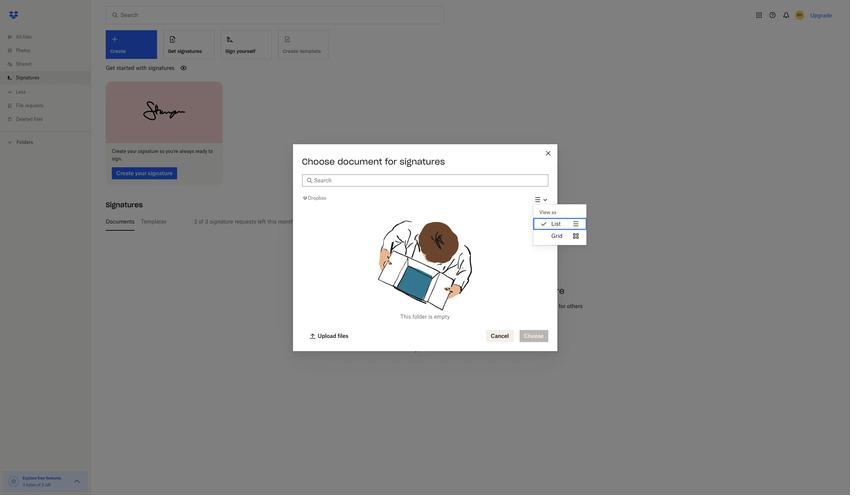 Task type: locate. For each thing, give the bounding box(es) containing it.
1 horizontal spatial files
[[34, 116, 43, 122]]

list
[[0, 26, 91, 131]]

signatures
[[177, 48, 202, 54], [148, 65, 175, 71], [400, 156, 445, 167]]

0 horizontal spatial signatures
[[16, 75, 39, 80]]

2
[[41, 483, 44, 487]]

get inside button
[[168, 48, 176, 54]]

1 horizontal spatial is
[[429, 313, 433, 320]]

signatures up "documents" tab
[[106, 200, 143, 209]]

documents appear here
[[458, 285, 565, 296]]

0 horizontal spatial is
[[340, 218, 344, 225]]

0 horizontal spatial signature
[[138, 148, 158, 154]]

features
[[46, 476, 61, 481]]

is
[[340, 218, 344, 225], [429, 313, 433, 320]]

to inside create your signature so you're always ready to sign.
[[209, 148, 213, 154]]

0 vertical spatial for
[[385, 156, 397, 167]]

here.
[[504, 311, 517, 318]]

1 vertical spatial of
[[37, 483, 40, 487]]

yourself inside button
[[237, 48, 256, 54]]

0 vertical spatial files
[[23, 34, 32, 40]]

1 horizontal spatial documents
[[458, 285, 508, 296]]

1 vertical spatial documents
[[458, 285, 508, 296]]

Search text field
[[314, 176, 544, 185]]

0 horizontal spatial documents
[[106, 218, 135, 225]]

left
[[258, 218, 266, 225]]

for inside choose document for signatures dialog
[[385, 156, 397, 167]]

1 horizontal spatial signatures
[[177, 48, 202, 54]]

2 horizontal spatial signatures
[[400, 156, 445, 167]]

or
[[528, 303, 533, 309]]

1 vertical spatial signatures
[[148, 65, 175, 71]]

tab list containing documents
[[106, 213, 829, 231]]

files right deleted
[[34, 116, 43, 122]]

documents up the you
[[458, 285, 508, 296]]

documents left templates
[[106, 218, 135, 225]]

1 vertical spatial get
[[106, 65, 115, 71]]

signatures
[[16, 75, 39, 80], [106, 200, 143, 209]]

tab list
[[106, 213, 829, 231]]

1 vertical spatial for
[[559, 303, 566, 309]]

1 vertical spatial is
[[429, 313, 433, 320]]

file
[[16, 103, 24, 108]]

sign.
[[112, 156, 122, 162]]

1 vertical spatial to
[[458, 311, 463, 318]]

unlimited.
[[345, 218, 370, 225]]

1 horizontal spatial get
[[168, 48, 176, 54]]

0 vertical spatial of
[[199, 218, 204, 225]]

bytes
[[26, 483, 36, 487]]

get started with signatures
[[106, 65, 175, 71]]

get left started
[[106, 65, 115, 71]]

3
[[194, 218, 197, 225], [205, 218, 208, 225]]

for
[[385, 156, 397, 167], [559, 303, 566, 309]]

0 horizontal spatial of
[[37, 483, 40, 487]]

1 vertical spatial signature
[[210, 218, 233, 225]]

document inside when you sign a document or send one for others to sign, it appears here.
[[502, 303, 527, 309]]

folders button
[[0, 136, 91, 148]]

documents inside tab list
[[106, 218, 135, 225]]

view as
[[539, 210, 556, 215]]

month.
[[278, 218, 296, 225]]

to
[[209, 148, 213, 154], [458, 311, 463, 318]]

files for all files
[[23, 34, 32, 40]]

requests left left
[[235, 218, 256, 225]]

grid radio item
[[533, 230, 587, 242]]

signature
[[138, 148, 158, 154], [210, 218, 233, 225]]

to down when
[[458, 311, 463, 318]]

files right all
[[23, 34, 32, 40]]

get up get started with signatures
[[168, 48, 176, 54]]

0 horizontal spatial 3
[[194, 218, 197, 225]]

0 horizontal spatial signatures
[[148, 65, 175, 71]]

deleted
[[16, 116, 33, 122]]

all
[[16, 34, 22, 40]]

yourself inside tab list
[[318, 218, 338, 225]]

0 vertical spatial documents
[[106, 218, 135, 225]]

documents
[[106, 218, 135, 225], [458, 285, 508, 296]]

0 vertical spatial signatures
[[177, 48, 202, 54]]

requests
[[25, 103, 43, 108], [235, 218, 256, 225]]

is left "unlimited."
[[340, 218, 344, 225]]

0 vertical spatial signatures
[[16, 75, 39, 80]]

0 vertical spatial to
[[209, 148, 213, 154]]

yourself right signing
[[318, 218, 338, 225]]

yourself
[[237, 48, 256, 54], [318, 218, 338, 225]]

files
[[23, 34, 32, 40], [34, 116, 43, 122]]

sign yourself button
[[221, 30, 272, 59]]

of
[[199, 218, 204, 225], [37, 483, 40, 487]]

photos link
[[6, 44, 91, 57]]

documents for documents appear here
[[458, 285, 508, 296]]

1 vertical spatial yourself
[[318, 218, 338, 225]]

0 horizontal spatial yourself
[[237, 48, 256, 54]]

1 vertical spatial files
[[34, 116, 43, 122]]

deleted files link
[[6, 113, 91, 126]]

1 horizontal spatial signature
[[210, 218, 233, 225]]

0 vertical spatial get
[[168, 48, 176, 54]]

requests inside tab list
[[235, 218, 256, 225]]

document
[[338, 156, 382, 167], [502, 303, 527, 309]]

choose document for signatures
[[302, 156, 445, 167]]

signatures inside dialog
[[400, 156, 445, 167]]

of inside explore free features 0 bytes of 2 gb
[[37, 483, 40, 487]]

upgrade
[[811, 12, 832, 18]]

with
[[136, 65, 147, 71]]

0 vertical spatial is
[[340, 218, 344, 225]]

for inside when you sign a document or send one for others to sign, it appears here.
[[559, 303, 566, 309]]

yourself right sign
[[237, 48, 256, 54]]

0 horizontal spatial requests
[[25, 103, 43, 108]]

appears
[[483, 311, 503, 318]]

create
[[112, 148, 126, 154]]

1 vertical spatial document
[[502, 303, 527, 309]]

1 horizontal spatial requests
[[235, 218, 256, 225]]

always
[[180, 148, 194, 154]]

1 vertical spatial signatures
[[106, 200, 143, 209]]

1 horizontal spatial yourself
[[318, 218, 338, 225]]

dropbox link
[[302, 195, 326, 202]]

quota usage element
[[8, 476, 20, 488]]

requests right 'file'
[[25, 103, 43, 108]]

0 vertical spatial yourself
[[237, 48, 256, 54]]

1 horizontal spatial document
[[502, 303, 527, 309]]

get signatures
[[168, 48, 202, 54]]

0 horizontal spatial document
[[338, 156, 382, 167]]

is right the folder
[[429, 313, 433, 320]]

1 horizontal spatial of
[[199, 218, 204, 225]]

0 vertical spatial requests
[[25, 103, 43, 108]]

empty
[[434, 313, 450, 320]]

1 vertical spatial requests
[[235, 218, 256, 225]]

you
[[475, 303, 484, 309]]

so
[[160, 148, 164, 154]]

this
[[267, 218, 277, 225]]

signatures down shared
[[16, 75, 39, 80]]

1 horizontal spatial for
[[559, 303, 566, 309]]

get
[[168, 48, 176, 54], [106, 65, 115, 71]]

to right ready
[[209, 148, 213, 154]]

sign
[[485, 303, 496, 309]]

0 vertical spatial document
[[338, 156, 382, 167]]

get for get signatures
[[168, 48, 176, 54]]

sign,
[[465, 311, 477, 318]]

list
[[551, 221, 561, 227]]

1 horizontal spatial 3
[[205, 218, 208, 225]]

0 horizontal spatial to
[[209, 148, 213, 154]]

2 vertical spatial signatures
[[400, 156, 445, 167]]

1 horizontal spatial to
[[458, 311, 463, 318]]

0 horizontal spatial get
[[106, 65, 115, 71]]

0 horizontal spatial files
[[23, 34, 32, 40]]

0 horizontal spatial for
[[385, 156, 397, 167]]

all files
[[16, 34, 32, 40]]

0 vertical spatial signature
[[138, 148, 158, 154]]

to inside when you sign a document or send one for others to sign, it appears here.
[[458, 311, 463, 318]]

shared
[[16, 61, 31, 67]]



Task type: describe. For each thing, give the bounding box(es) containing it.
create your signature so you're always ready to sign.
[[112, 148, 213, 162]]

started
[[116, 65, 134, 71]]

shared link
[[6, 57, 91, 71]]

appear
[[511, 285, 542, 296]]

files for deleted files
[[34, 116, 43, 122]]

requests inside list
[[25, 103, 43, 108]]

document inside choose document for signatures dialog
[[338, 156, 382, 167]]

less image
[[6, 88, 14, 96]]

gb
[[45, 483, 51, 487]]

signing
[[297, 218, 317, 225]]

signature inside create your signature so you're always ready to sign.
[[138, 148, 158, 154]]

signatures link
[[6, 71, 91, 85]]

as
[[551, 210, 556, 215]]

dropbox image
[[6, 8, 21, 23]]

ready
[[195, 148, 207, 154]]

get for get started with signatures
[[106, 65, 115, 71]]

1 horizontal spatial signatures
[[106, 200, 143, 209]]

photos
[[16, 48, 31, 53]]

when you sign a document or send one for others to sign, it appears here.
[[458, 303, 583, 318]]

all files link
[[6, 30, 91, 44]]

one
[[548, 303, 558, 309]]

file requests link
[[6, 99, 91, 113]]

templates
[[141, 218, 167, 225]]

2 3 from the left
[[205, 218, 208, 225]]

1 3 from the left
[[194, 218, 197, 225]]

send
[[535, 303, 547, 309]]

is inside choose document for signatures dialog
[[429, 313, 433, 320]]

folders
[[17, 139, 33, 145]]

0
[[23, 483, 25, 487]]

explore
[[23, 476, 37, 481]]

signatures list item
[[0, 71, 91, 85]]

folder
[[413, 313, 427, 320]]

free
[[38, 476, 45, 481]]

it
[[478, 311, 482, 318]]

your
[[127, 148, 137, 154]]

templates tab
[[141, 213, 167, 231]]

list radio item
[[533, 218, 587, 230]]

deleted files
[[16, 116, 43, 122]]

choose document for signatures dialog
[[293, 144, 587, 351]]

file requests
[[16, 103, 43, 108]]

documents tab
[[106, 213, 135, 231]]

dropbox
[[308, 195, 326, 201]]

this folder is empty
[[400, 313, 450, 320]]

sign yourself
[[226, 48, 256, 54]]

this
[[400, 313, 411, 320]]

choose
[[302, 156, 335, 167]]

when
[[458, 303, 473, 309]]

signature inside tab list
[[210, 218, 233, 225]]

sign
[[226, 48, 235, 54]]

signatures for get started with signatures
[[148, 65, 175, 71]]

list containing all files
[[0, 26, 91, 131]]

grid
[[551, 233, 563, 239]]

a
[[497, 303, 500, 309]]

you're
[[166, 148, 178, 154]]

get signatures button
[[163, 30, 215, 59]]

signatures for choose document for signatures
[[400, 156, 445, 167]]

signatures inside signatures link
[[16, 75, 39, 80]]

here
[[545, 285, 565, 296]]

upgrade link
[[811, 12, 832, 18]]

explore free features 0 bytes of 2 gb
[[23, 476, 61, 487]]

documents for documents
[[106, 218, 135, 225]]

others
[[567, 303, 583, 309]]

3 of 3 signature requests left this month. signing yourself is unlimited.
[[194, 218, 370, 225]]

view
[[539, 210, 550, 215]]

less
[[16, 89, 26, 95]]

signatures inside button
[[177, 48, 202, 54]]



Task type: vqa. For each thing, say whether or not it's contained in the screenshot.
Deleted files the files
yes



